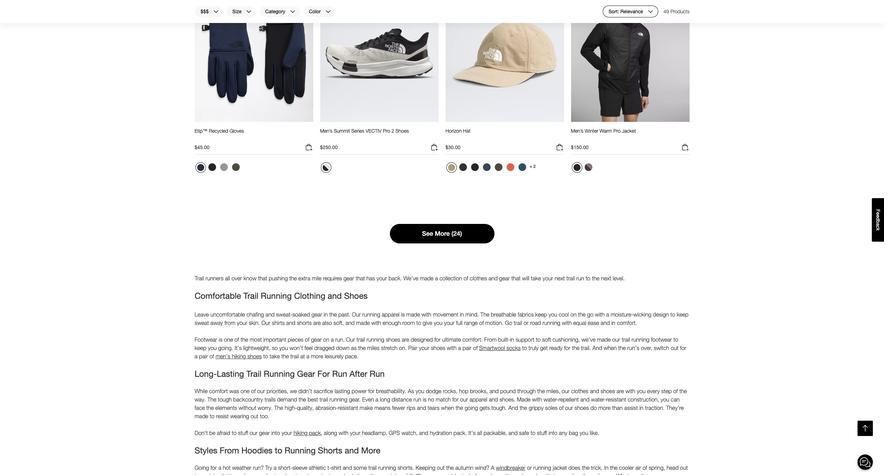 Task type: vqa. For each thing, say whether or not it's contained in the screenshot.
"T-"
yes



Task type: describe. For each thing, give the bounding box(es) containing it.
the left the miles,
[[538, 388, 545, 395]]

for down cushioning,
[[565, 345, 571, 352]]

ease
[[588, 320, 600, 326]]

fabrics
[[518, 312, 534, 318]]

grippy
[[529, 405, 544, 411]]

is inside while comfort was one of our priorities, we didn't sacrifice lasting power for breathability. as you dodge rocks, hop brooks, and pound through the miles, our clothes and shoes are with you every step of the way. the tough backcountry trails demand the best trail running gear. even a long distance run is no match for our apparel and shoes. made with water-repellent and water-resistant construction, you can face the elements without worry. the high-quality, abrasion-resistant make means fewer rips and tears when the going gets tough. and the grippy soles of our shoes do more than assist in traction. they're made to resist wearing out too.
[[423, 397, 427, 403]]

men's hiking shoes to take the trail at a more leisurely pace.
[[216, 354, 359, 360]]

White Dune/TNF Black radio
[[321, 163, 331, 173]]

the left the trick.
[[582, 465, 590, 471]]

you down footwear in the bottom left of the page
[[208, 345, 217, 352]]

to right afraid
[[232, 430, 237, 437]]

footwear
[[652, 337, 673, 343]]

2 horizontal spatial sleeve
[[520, 474, 535, 476]]

of up "backcountry"
[[251, 388, 256, 395]]

for down rocks,
[[453, 397, 459, 403]]

uncomfortable
[[211, 312, 245, 318]]

shoes down ultimate
[[431, 345, 446, 352]]

go
[[505, 320, 513, 326]]

ultimate
[[443, 337, 461, 343]]

3 that from the left
[[512, 275, 521, 282]]

pack.
[[454, 430, 467, 437]]

you right "as"
[[416, 388, 425, 395]]

1 horizontal spatial keep
[[536, 312, 547, 318]]

running up the miles
[[367, 337, 385, 343]]

resist
[[216, 414, 229, 420]]

gloves
[[230, 128, 244, 134]]

be
[[209, 430, 216, 437]]

Shady Blue radio
[[481, 162, 493, 173]]

motion.
[[486, 320, 504, 326]]

a right the "at" on the left of the page
[[307, 354, 310, 360]]

Khaki Stone radio
[[447, 163, 457, 173]]

1 horizontal spatial tnf black radio
[[572, 163, 583, 173]]

running up remaining
[[379, 465, 396, 471]]

body
[[344, 474, 356, 476]]

requires
[[323, 275, 342, 282]]

most
[[250, 337, 262, 343]]

0 horizontal spatial the
[[207, 397, 216, 403]]

high-
[[285, 405, 297, 411]]

2 pro from the left
[[614, 128, 621, 134]]

and up tough.
[[489, 397, 498, 403]]

pack
[[309, 430, 321, 437]]

on inside leave uncomfortable chafing and sweat-soaked gear in the past. our running apparel is made with movement in mind. the breathable fabrics keep you cool on the go with a moisture-wicking design to keep sweat away from your skin. our shirts and shorts are also soft, and made with enough room to give you your full range of motion. go trail or road running with equal ease and in comfort.
[[571, 312, 577, 318]]

does
[[569, 465, 581, 471]]

back.
[[389, 275, 402, 282]]

to left soft
[[536, 337, 541, 343]]

0 horizontal spatial clothes
[[470, 275, 487, 282]]

color,
[[485, 474, 498, 476]]

any
[[559, 430, 568, 437]]

to right the "safe"
[[531, 430, 536, 437]]

1 new taupe green radio from the left
[[230, 162, 242, 173]]

too.
[[260, 414, 270, 420]]

are inside footwear is one of the most important pieces of gear on a run. our trail running shoes are designed for ultimate comfort. from built-in support to soft cushioning, we've made our trail running footwear to keep you going. it's lightweight, so you won't feel dragged down as the miles stretch on. pair your shoes with a pair of
[[402, 337, 410, 343]]

the left the extra
[[290, 275, 297, 282]]

breathable
[[491, 312, 517, 318]]

to left give
[[417, 320, 421, 326]]

to left level.
[[586, 275, 591, 282]]

protect
[[314, 474, 331, 476]]

pair inside to truly get ready for the trail. and when the run's over, switch out for a pair of
[[199, 354, 208, 360]]

windbreaker
[[496, 465, 526, 471]]

shoes left do
[[575, 405, 589, 411]]

the up can
[[680, 388, 688, 395]]

a left the 'hot'
[[219, 465, 221, 471]]

running right past.
[[363, 312, 381, 318]]

your left skin.
[[237, 320, 247, 326]]

2 inside button
[[534, 164, 536, 169]]

men's for men's winter warm pro jacket
[[571, 128, 584, 134]]

room
[[403, 320, 415, 326]]

1 horizontal spatial resistant
[[607, 397, 627, 403]]

lasting
[[217, 369, 244, 379]]

and right rips
[[417, 405, 426, 411]]

horizon hat image
[[446, 0, 564, 123]]

khaki stone image
[[448, 164, 455, 171]]

and left will
[[489, 275, 498, 282]]

your inside footwear is one of the most important pieces of gear on a run. our trail running shoes are designed for ultimate comfort. from built-in support to soft cushioning, we've made our trail running footwear to keep you going. it's lightweight, so you won't feel dragged down as the miles stretch on. pair your shoes with a pair of
[[419, 345, 430, 352]]

dodge
[[426, 388, 442, 395]]

in inside or running jacket does the trick. in the cooler air of spring, head out in a minimalist long sleeve and unisex leggings to protect your body from the remaining chill. choose your style, including color, pattern, sleeve length, inseam length, and more. whatever the season, you ca
[[195, 474, 199, 476]]

0 vertical spatial running
[[261, 291, 292, 301]]

running up over,
[[632, 337, 650, 343]]

0 vertical spatial take
[[531, 275, 542, 282]]

out inside or running jacket does the trick. in the cooler air of spring, head out in a minimalist long sleeve and unisex leggings to protect your body from the remaining chill. choose your style, including color, pattern, sleeve length, inseam length, and more. whatever the season, you ca
[[681, 465, 688, 471]]

as
[[351, 345, 357, 352]]

the right the face
[[206, 405, 214, 411]]

b
[[876, 221, 882, 223]]

assist
[[625, 405, 638, 411]]

1 horizontal spatial sleeve
[[293, 465, 308, 471]]

athletic
[[309, 465, 326, 471]]

in
[[605, 465, 609, 471]]

trails
[[265, 397, 276, 403]]

1 length, from the left
[[537, 474, 553, 476]]

of right "soles"
[[560, 405, 564, 411]]

season,
[[650, 474, 669, 476]]

etip™ recycled gloves
[[195, 128, 244, 134]]

for inside footwear is one of the most important pieces of gear on a run. our trail running shoes are designed for ultimate comfort. from built-in support to soft cushioning, we've made our trail running footwear to keep you going. it's lightweight, so you won't feel dragged down as the miles stretch on. pair your shoes with a pair of
[[435, 337, 441, 343]]

and down run? at the bottom
[[258, 474, 267, 476]]

apparel inside leave uncomfortable chafing and sweat-soaked gear in the past. our running apparel is made with movement in mind. the breathable fabrics keep you cool on the go with a moisture-wicking design to keep sweat away from your skin. our shirts and shorts are also soft, and made with enough room to give you your full range of motion. go trail or road running with equal ease and in comfort.
[[382, 312, 400, 318]]

1 new taupe green image from the left
[[232, 164, 240, 171]]

you inside or running jacket does the trick. in the cooler air of spring, head out in a minimalist long sleeve and unisex leggings to protect your body from the remaining chill. choose your style, including color, pattern, sleeve length, inseam length, and more. whatever the season, you ca
[[671, 474, 679, 476]]

the left trail.
[[572, 345, 580, 352]]

a inside leave uncomfortable chafing and sweat-soaked gear in the past. our running apparel is made with movement in mind. the breathable fabrics keep you cool on the go with a moisture-wicking design to keep sweat away from your skin. our shirts and shorts are also soft, and made with enough room to give you your full range of motion. go trail or road running with equal ease and in comfort.
[[607, 312, 610, 318]]

and up the body
[[343, 465, 352, 471]]

step
[[662, 388, 672, 395]]

of right collection
[[464, 275, 469, 282]]

a up unisex
[[274, 465, 277, 471]]

smartwool socks link
[[480, 345, 521, 352]]

as
[[408, 388, 414, 395]]

no
[[428, 397, 434, 403]]

2 vertical spatial trail
[[247, 369, 262, 379]]

safe
[[520, 430, 529, 437]]

a inside button
[[876, 223, 882, 226]]

recycled
[[209, 128, 228, 134]]

extra
[[299, 275, 311, 282]]

and right watch,
[[419, 430, 429, 437]]

when inside to truly get ready for the trail. and when the run's over, switch out for a pair of
[[604, 345, 617, 352]]

men's summit series vectiv pro 2 shoes image
[[320, 0, 439, 123]]

hop
[[459, 388, 469, 395]]

size button
[[227, 6, 257, 17]]

past.
[[339, 312, 351, 318]]

cooler
[[620, 465, 634, 471]]

a inside or running jacket does the trick. in the cooler air of spring, head out in a minimalist long sleeve and unisex leggings to protect your body from the remaining chill. choose your style, including color, pattern, sleeve length, inseam length, and more. whatever the season, you ca
[[200, 474, 203, 476]]

built-
[[499, 337, 511, 343]]

comfort. inside leave uncomfortable chafing and sweat-soaked gear in the past. our running apparel is made with movement in mind. the breathable fabrics keep you cool on the go with a moisture-wicking design to keep sweat away from your skin. our shirts and shorts are also soft, and made with enough room to give you your full range of motion. go trail or road running with equal ease and in comfort.
[[617, 320, 638, 326]]

2 new taupe green image from the left
[[495, 164, 503, 171]]

run inside while comfort was one of our priorities, we didn't sacrifice lasting power for breathability. as you dodge rocks, hop brooks, and pound through the miles, our clothes and shoes are with you every step of the way. the tough backcountry trails demand the best trail running gear. even a long distance run is no match for our apparel and shoes. made with water-repellent and water-resistant construction, you can face the elements without worry. the high-quality, abrasion-resistant make means fewer rips and tears when the going gets tough. and the grippy soles of our shoes do more than assist in traction. they're made to resist wearing out too.
[[414, 397, 422, 403]]

match
[[436, 397, 451, 403]]

hoodies
[[242, 446, 273, 456]]

2 horizontal spatial keep
[[677, 312, 689, 318]]

shoes up than
[[601, 388, 615, 395]]

and down requires
[[328, 291, 342, 301]]

fawn grey/asphalt grey image
[[585, 164, 593, 171]]

and right the repellent
[[581, 397, 590, 403]]

with up grippy
[[533, 397, 542, 403]]

comfortable trail running clothing and shoes
[[195, 291, 368, 301]]

tnf black image for the right tnf black option
[[574, 164, 581, 171]]

made inside while comfort was one of our priorities, we didn't sacrifice lasting power for breathability. as you dodge rocks, hop brooks, and pound through the miles, our clothes and shoes are with you every step of the way. the tough backcountry trails demand the best trail running gear. even a long distance run is no match for our apparel and shoes. made with water-repellent and water-resistant construction, you can face the elements without worry. the high-quality, abrasion-resistant make means fewer rips and tears when the going gets tough. and the grippy soles of our shoes do more than assist in traction. they're made to resist wearing out too.
[[195, 414, 208, 420]]

level.
[[613, 275, 625, 282]]

etip™ recycled gloves button
[[195, 128, 244, 141]]

the down made
[[520, 405, 528, 411]]

a left collection
[[435, 275, 438, 282]]

to down lightweight,
[[264, 354, 268, 360]]

footwear
[[195, 337, 217, 343]]

in inside while comfort was one of our priorities, we didn't sacrifice lasting power for breathability. as you dodge rocks, hop brooks, and pound through the miles, our clothes and shoes are with you every step of the way. the tough backcountry trails demand the best trail running gear. even a long distance run is no match for our apparel and shoes. made with water-repellent and water-resistant construction, you can face the elements without worry. the high-quality, abrasion-resistant make means fewer rips and tears when the going gets tough. and the grippy soles of our shoes do more than assist in traction. they're made to resist wearing out too.
[[640, 405, 644, 411]]

0 horizontal spatial take
[[270, 354, 280, 360]]

out right keeping
[[437, 465, 445, 471]]

to right "footwear"
[[674, 337, 679, 343]]

your right has
[[377, 275, 387, 282]]

2 stuff from the left
[[537, 430, 547, 437]]

even
[[362, 397, 374, 403]]

it's inside footwear is one of the most important pieces of gear on a run. our trail running shoes are designed for ultimate comfort. from built-in support to soft cushioning, we've made our trail running footwear to keep you going. it's lightweight, so you won't feel dragged down as the miles stretch on. pair your shoes with a pair of
[[235, 345, 242, 352]]

of inside to truly get ready for the trail. and when the run's over, switch out for a pair of
[[210, 354, 214, 360]]

make
[[360, 405, 373, 411]]

shoes.
[[500, 397, 516, 403]]

men's for men's summit series vectiv pro 2 shoes
[[320, 128, 333, 134]]

49
[[664, 8, 670, 14]]

and up do
[[590, 388, 600, 395]]

go
[[588, 312, 594, 318]]

2 vertical spatial running
[[285, 446, 316, 456]]

your right will
[[543, 275, 554, 282]]

the right in
[[610, 465, 618, 471]]

our up the repellent
[[562, 388, 570, 395]]

your down movement at bottom
[[444, 320, 455, 326]]

the left go
[[579, 312, 586, 318]]

jacket
[[553, 465, 567, 471]]

a down ultimate
[[459, 345, 461, 352]]

give
[[423, 320, 433, 326]]

1 horizontal spatial hiking
[[294, 430, 308, 437]]

and left the "safe"
[[509, 430, 518, 437]]

0 horizontal spatial hiking
[[232, 354, 246, 360]]

the up soft,
[[330, 312, 337, 318]]

or inside leave uncomfortable chafing and sweat-soaked gear in the past. our running apparel is made with movement in mind. the breathable fabrics keep you cool on the go with a moisture-wicking design to keep sweat away from your skin. our shirts and shorts are also soft, and made with enough room to give you your full range of motion. go trail or road running with equal ease and in comfort.
[[524, 320, 529, 326]]

miles
[[367, 345, 380, 352]]

long inside or running jacket does the trick. in the cooler air of spring, head out in a minimalist long sleeve and unisex leggings to protect your body from the remaining chill. choose your style, including color, pattern, sleeve length, inseam length, and more. whatever the season, you ca
[[230, 474, 240, 476]]

our down hop
[[461, 397, 468, 403]]

mile
[[312, 275, 322, 282]]

1 vertical spatial from
[[220, 446, 239, 456]]

the right as
[[358, 345, 366, 352]]

to inside while comfort was one of our priorities, we didn't sacrifice lasting power for breathability. as you dodge rocks, hop brooks, and pound through the miles, our clothes and shoes are with you every step of the way. the tough backcountry trails demand the best trail running gear. even a long distance run is no match for our apparel and shoes. made with water-repellent and water-resistant construction, you can face the elements without worry. the high-quality, abrasion-resistant make means fewer rips and tears when the going gets tough. and the grippy soles of our shoes do more than assist in traction. they're made to resist wearing out too.
[[210, 414, 215, 420]]

style,
[[449, 474, 461, 476]]

$choose color$ option group for $150.00
[[571, 162, 595, 176]]

the inside leave uncomfortable chafing and sweat-soaked gear in the past. our running apparel is made with movement in mind. the breathable fabrics keep you cool on the go with a moisture-wicking design to keep sweat away from your skin. our shirts and shorts are also soft, and made with enough room to give you your full range of motion. go trail or road running with equal ease and in comfort.
[[481, 312, 490, 318]]

shoes up the 'stretch'
[[386, 337, 401, 343]]

your left headlamp,
[[350, 430, 361, 437]]

made right we've
[[420, 275, 434, 282]]

support
[[516, 337, 535, 343]]

going for a hot weather run? try a short-sleeve athletic t-shirt and some trail running shorts. keeping out the autumn wind? a windbreaker
[[195, 465, 526, 471]]

pattern,
[[500, 474, 518, 476]]

0 horizontal spatial sleeve
[[242, 474, 257, 476]]

men's winter warm pro jacket image
[[571, 0, 690, 123]]

gear inside footwear is one of the most important pieces of gear on a run. our trail running shoes are designed for ultimate comfort. from built-in support to soft cushioning, we've made our trail running footwear to keep you going. it's lightweight, so you won't feel dragged down as the miles stretch on. pair your shoes with a pair of
[[311, 337, 322, 343]]

1 e from the top
[[876, 212, 882, 215]]

TNF Medium Grey Heather radio
[[218, 162, 230, 173]]

keep inside footwear is one of the most important pieces of gear on a run. our trail running shoes are designed for ultimate comfort. from built-in support to soft cushioning, we've made our trail running footwear to keep you going. it's lightweight, so you won't feel dragged down as the miles stretch on. pair your shoes with a pair of
[[195, 345, 207, 352]]

in up also
[[324, 312, 328, 318]]

0 horizontal spatial tnf black radio
[[470, 162, 481, 173]]

you right bag
[[580, 430, 589, 437]]

back to top image
[[861, 425, 870, 433]]

your up styles from hoodies to running shorts and more
[[282, 430, 292, 437]]

the left the "at" on the left of the page
[[282, 354, 289, 360]]

worry.
[[258, 405, 273, 411]]

f e e d b a c k button
[[873, 198, 885, 242]]

elements
[[216, 405, 237, 411]]

of up "men's hiking shoes" link
[[235, 337, 239, 343]]

road
[[530, 320, 541, 326]]

a left run.
[[331, 337, 334, 343]]

1 next from the left
[[555, 275, 565, 282]]

inseam
[[554, 474, 572, 476]]

including
[[462, 474, 484, 476]]

you right give
[[434, 320, 443, 326]]

gear right requires
[[344, 275, 354, 282]]

comfort. inside footwear is one of the most important pieces of gear on a run. our trail running shoes are designed for ultimate comfort. from built-in support to soft cushioning, we've made our trail running footwear to keep you going. it's lightweight, so you won't feel dragged down as the miles stretch on. pair your shoes with a pair of
[[463, 337, 483, 343]]

to up short-
[[275, 446, 283, 456]]

and up going for a hot weather run? try a short-sleeve athletic t-shirt and some trail running shorts. keeping out the autumn wind? a windbreaker
[[345, 446, 359, 456]]

fewer
[[392, 405, 406, 411]]

the down didn't
[[299, 397, 306, 403]]

running inside while comfort was one of our priorities, we didn't sacrifice lasting power for breathability. as you dodge rocks, hop brooks, and pound through the miles, our clothes and shoes are with you every step of the way. the tough backcountry trails demand the best trail running gear. even a long distance run is no match for our apparel and shoes. made with water-repellent and water-resistant construction, you can face the elements without worry. the high-quality, abrasion-resistant make means fewer rips and tears when the going gets tough. and the grippy soles of our shoes do more than assist in traction. they're made to resist wearing out too.
[[330, 397, 348, 403]]

gear down 'too.'
[[259, 430, 270, 437]]

2 water- from the left
[[591, 397, 607, 403]]

soft
[[543, 337, 551, 343]]

run.
[[336, 337, 345, 343]]

also
[[323, 320, 332, 326]]

2 vertical spatial the
[[274, 405, 283, 411]]

our inside footwear is one of the most important pieces of gear on a run. our trail running shoes are designed for ultimate comfort. from built-in support to soft cushioning, we've made our trail running footwear to keep you going. it's lightweight, so you won't feel dragged down as the miles stretch on. pair your shoes with a pair of
[[346, 337, 355, 343]]

styles from hoodies to running shorts and more
[[195, 446, 381, 456]]

made right soft,
[[356, 320, 370, 326]]

without
[[239, 405, 256, 411]]

from inside footwear is one of the most important pieces of gear on a run. our trail running shoes are designed for ultimate comfort. from built-in support to soft cushioning, we've made our trail running footwear to keep you going. it's lightweight, so you won't feel dragged down as the miles stretch on. pair your shoes with a pair of
[[485, 337, 497, 343]]

for up minimalist
[[211, 465, 217, 471]]

are inside while comfort was one of our priorities, we didn't sacrifice lasting power for breathability. as you dodge rocks, hop brooks, and pound through the miles, our clothes and shoes are with you every step of the way. the tough backcountry trails demand the best trail running gear. even a long distance run is no match for our apparel and shoes. made with water-repellent and water-resistant construction, you can face the elements without worry. the high-quality, abrasion-resistant make means fewer rips and tears when the going gets tough. and the grippy soles of our shoes do more than assist in traction. they're made to resist wearing out too.
[[617, 388, 624, 395]]

enough
[[383, 320, 401, 326]]

the down going for a hot weather run? try a short-sleeve athletic t-shirt and some trail running shorts. keeping out the autumn wind? a windbreaker
[[370, 474, 378, 476]]

and up "shirts"
[[266, 312, 275, 318]]

ready
[[550, 345, 563, 352]]

keeping
[[416, 465, 436, 471]]

you down step on the right of page
[[661, 397, 670, 403]]

running down cool
[[543, 320, 561, 326]]

feel
[[305, 345, 313, 352]]

2 new taupe green radio from the left
[[493, 162, 504, 173]]

our inside footwear is one of the most important pieces of gear on a run. our trail running shoes are designed for ultimate comfort. from built-in support to soft cushioning, we've made our trail running footwear to keep you going. it's lightweight, so you won't feel dragged down as the miles stretch on. pair your shoes with a pair of
[[613, 337, 621, 343]]

and down sweat-
[[286, 320, 296, 326]]

2 into from the left
[[549, 430, 558, 437]]

you up construction,
[[637, 388, 646, 395]]

1 vertical spatial trail
[[244, 291, 259, 301]]

$choose color$ option group for $45.00
[[195, 162, 242, 176]]

was
[[229, 388, 239, 395]]

at
[[301, 354, 305, 360]]

your down "shirt"
[[332, 474, 343, 476]]



Task type: locate. For each thing, give the bounding box(es) containing it.
running down hiking pack link at the left bottom of the page
[[285, 446, 316, 456]]

1 horizontal spatial run
[[370, 369, 385, 379]]

2 horizontal spatial the
[[481, 312, 490, 318]]

running
[[261, 291, 292, 301], [264, 369, 295, 379], [285, 446, 316, 456]]

1 horizontal spatial pair
[[463, 345, 472, 352]]

length, down does
[[573, 474, 589, 476]]

clothes right collection
[[470, 275, 487, 282]]

of up feel
[[305, 337, 310, 343]]

brooks,
[[470, 388, 488, 395]]

more
[[311, 354, 323, 360], [599, 405, 611, 411]]

+ 2
[[530, 164, 536, 169]]

1 horizontal spatial from
[[358, 474, 369, 476]]

2 $choose color$ option group from the left
[[446, 162, 529, 176]]

see more (24)
[[422, 230, 462, 237]]

0 vertical spatial pair
[[463, 345, 472, 352]]

of
[[464, 275, 469, 282], [480, 320, 484, 326], [235, 337, 239, 343], [305, 337, 310, 343], [473, 345, 478, 352], [210, 354, 214, 360], [251, 388, 256, 395], [674, 388, 678, 395], [560, 405, 564, 411], [643, 465, 648, 471]]

summit navy image
[[197, 164, 204, 171]]

TNF Black radio
[[470, 162, 481, 173], [572, 163, 583, 173]]

the down the comfort on the left bottom of the page
[[207, 397, 216, 403]]

0 horizontal spatial comfort.
[[463, 337, 483, 343]]

with down cool
[[562, 320, 572, 326]]

$choose color$ option group
[[195, 162, 242, 176], [446, 162, 529, 176], [571, 162, 595, 176]]

your
[[377, 275, 387, 282], [543, 275, 554, 282], [237, 320, 247, 326], [444, 320, 455, 326], [419, 345, 430, 352], [282, 430, 292, 437], [350, 430, 361, 437], [332, 474, 343, 476], [437, 474, 447, 476]]

0 vertical spatial or
[[524, 320, 529, 326]]

are inside leave uncomfortable chafing and sweat-soaked gear in the past. our running apparel is made with movement in mind. the breathable fabrics keep you cool on the go with a moisture-wicking design to keep sweat away from your skin. our shirts and shorts are also soft, and made with enough room to give you your full range of motion. go trail or road running with equal ease and in comfort.
[[314, 320, 321, 326]]

0 vertical spatial apparel
[[382, 312, 400, 318]]

smartwool socks
[[480, 345, 521, 352]]

tnf black image inside radio
[[208, 164, 216, 171]]

long
[[380, 397, 390, 403], [230, 474, 240, 476]]

men's summit series vectiv pro 2 shoes button
[[320, 128, 409, 141]]

made
[[420, 275, 434, 282], [407, 312, 420, 318], [356, 320, 370, 326], [598, 337, 611, 343], [195, 414, 208, 420]]

new taupe green image right tnf medium grey heather radio
[[232, 164, 240, 171]]

tnf black image
[[471, 164, 479, 171]]

try
[[265, 465, 272, 471]]

long-
[[195, 369, 217, 379]]

and
[[489, 275, 498, 282], [328, 291, 342, 301], [266, 312, 275, 318], [286, 320, 296, 326], [346, 320, 355, 326], [601, 320, 610, 326], [490, 388, 499, 395], [590, 388, 600, 395], [489, 397, 498, 403], [581, 397, 590, 403], [417, 405, 426, 411], [419, 430, 429, 437], [509, 430, 518, 437], [345, 446, 359, 456], [343, 465, 352, 471], [258, 474, 267, 476], [591, 474, 600, 476]]

1 vertical spatial on
[[323, 337, 330, 343]]

men's winter warm pro jacket button
[[571, 128, 636, 141]]

0 horizontal spatial and
[[509, 405, 518, 411]]

out right switch
[[671, 345, 679, 352]]

TNF Black radio
[[207, 162, 218, 173]]

it's up "men's hiking shoes" link
[[235, 345, 242, 352]]

shoes down lightweight,
[[248, 354, 262, 360]]

new taupe green radio right tnf medium grey heather radio
[[230, 162, 242, 173]]

for up even
[[369, 388, 375, 395]]

running inside or running jacket does the trick. in the cooler air of spring, head out in a minimalist long sleeve and unisex leggings to protect your body from the remaining chill. choose your style, including color, pattern, sleeve length, inseam length, and more. whatever the season, you ca
[[534, 465, 552, 471]]

tnf black image for tnf black radio
[[208, 164, 216, 171]]

2 run from the left
[[370, 369, 385, 379]]

out inside to truly get ready for the trail. and when the run's over, switch out for a pair of
[[671, 345, 679, 352]]

you down head
[[671, 474, 679, 476]]

1 horizontal spatial $choose color$ option group
[[446, 162, 529, 176]]

to inside to truly get ready for the trail. and when the run's over, switch out for a pair of
[[523, 345, 527, 352]]

1 vertical spatial pair
[[199, 354, 208, 360]]

one up going.
[[224, 337, 233, 343]]

run right the "for"
[[332, 369, 347, 379]]

in up socks
[[511, 337, 515, 343]]

0 vertical spatial from
[[225, 320, 236, 326]]

1 horizontal spatial take
[[531, 275, 542, 282]]

didn't
[[299, 388, 312, 395]]

0 horizontal spatial on
[[323, 337, 330, 343]]

apparel
[[382, 312, 400, 318], [470, 397, 488, 403]]

1 vertical spatial our
[[262, 320, 271, 326]]

rocks,
[[443, 388, 458, 395]]

trail
[[195, 275, 204, 282], [244, 291, 259, 301], [247, 369, 262, 379]]

0 horizontal spatial water-
[[544, 397, 559, 403]]

0 horizontal spatial pair
[[199, 354, 208, 360]]

tnf black image
[[208, 164, 216, 171], [574, 164, 581, 171]]

pair
[[463, 345, 472, 352], [199, 354, 208, 360]]

0 horizontal spatial apparel
[[382, 312, 400, 318]]

of inside or running jacket does the trick. in the cooler air of spring, head out in a minimalist long sleeve and unisex leggings to protect your body from the remaining chill. choose your style, including color, pattern, sleeve length, inseam length, and more. whatever the season, you ca
[[643, 465, 648, 471]]

in inside footwear is one of the most important pieces of gear on a run. our trail running shoes are designed for ultimate comfort. from built-in support to soft cushioning, we've made our trail running footwear to keep you going. it's lightweight, so you won't feel dragged down as the miles stretch on. pair your shoes with a pair of
[[511, 337, 515, 343]]

1 vertical spatial resistant
[[338, 405, 358, 411]]

2 horizontal spatial are
[[617, 388, 624, 395]]

0 vertical spatial all
[[225, 275, 230, 282]]

more down headlamp,
[[361, 446, 381, 456]]

0 horizontal spatial into
[[271, 430, 280, 437]]

best
[[308, 397, 318, 403]]

1 into from the left
[[271, 430, 280, 437]]

sacrifice
[[314, 388, 333, 395]]

0 vertical spatial run
[[577, 275, 585, 282]]

0 horizontal spatial pro
[[383, 128, 390, 134]]

1 horizontal spatial 2
[[534, 164, 536, 169]]

1 vertical spatial clothes
[[572, 388, 589, 395]]

out
[[671, 345, 679, 352], [251, 414, 259, 420], [437, 465, 445, 471], [681, 465, 688, 471]]

in up full
[[460, 312, 464, 318]]

3 $choose color$ option group from the left
[[571, 162, 595, 176]]

1 water- from the left
[[544, 397, 559, 403]]

clothes inside while comfort was one of our priorities, we didn't sacrifice lasting power for breathability. as you dodge rocks, hop brooks, and pound through the miles, our clothes and shoes are with you every step of the way. the tough backcountry trails demand the best trail running gear. even a long distance run is no match for our apparel and shoes. made with water-repellent and water-resistant construction, you can face the elements without worry. the high-quality, abrasion-resistant make means fewer rips and tears when the going gets tough. and the grippy soles of our shoes do more than assist in traction. they're made to resist wearing out too.
[[572, 388, 589, 395]]

0 vertical spatial and
[[593, 345, 603, 352]]

do
[[591, 405, 597, 411]]

0 horizontal spatial more
[[361, 446, 381, 456]]

0 vertical spatial one
[[224, 337, 233, 343]]

1 horizontal spatial new taupe green radio
[[493, 162, 504, 173]]

than
[[613, 405, 623, 411]]

0 horizontal spatial resistant
[[338, 405, 358, 411]]

more inside while comfort was one of our priorities, we didn't sacrifice lasting power for breathability. as you dodge rocks, hop brooks, and pound through the miles, our clothes and shoes are with you every step of the way. the tough backcountry trails demand the best trail running gear. even a long distance run is no match for our apparel and shoes. made with water-repellent and water-resistant construction, you can face the elements without worry. the high-quality, abrasion-resistant make means fewer rips and tears when the going gets tough. and the grippy soles of our shoes do more than assist in traction. they're made to resist wearing out too.
[[599, 405, 611, 411]]

0 vertical spatial more
[[435, 230, 450, 237]]

pushing
[[269, 275, 288, 282]]

retro orange image
[[507, 164, 515, 171]]

2 inside button
[[392, 128, 394, 134]]

e up d
[[876, 212, 882, 215]]

0 horizontal spatial that
[[258, 275, 267, 282]]

2 e from the top
[[876, 215, 882, 218]]

you left cool
[[549, 312, 558, 318]]

0 vertical spatial 2
[[392, 128, 394, 134]]

going
[[195, 465, 209, 471]]

resistant
[[607, 397, 627, 403], [338, 405, 358, 411]]

1 vertical spatial long
[[230, 474, 240, 476]]

0 vertical spatial it's
[[235, 345, 242, 352]]

new taupe green image
[[232, 164, 240, 171], [495, 164, 503, 171]]

in down going
[[195, 474, 199, 476]]

1 vertical spatial are
[[402, 337, 410, 343]]

out inside while comfort was one of our priorities, we didn't sacrifice lasting power for breathability. as you dodge rocks, hop brooks, and pound through the miles, our clothes and shoes are with you every step of the way. the tough backcountry trails demand the best trail running gear. even a long distance run is no match for our apparel and shoes. made with water-repellent and water-resistant construction, you can face the elements without worry. the high-quality, abrasion-resistant make means fewer rips and tears when the going gets tough. and the grippy soles of our shoes do more than assist in traction. they're made to resist wearing out too.
[[251, 414, 259, 420]]

2 right +
[[534, 164, 536, 169]]

1 horizontal spatial next
[[602, 275, 612, 282]]

with inside footwear is one of the most important pieces of gear on a run. our trail running shoes are designed for ultimate comfort. from built-in support to soft cushioning, we've made our trail running footwear to keep you going. it's lightweight, so you won't feel dragged down as the miles stretch on. pair your shoes with a pair of
[[447, 345, 457, 352]]

shirts
[[272, 320, 285, 326]]

0 horizontal spatial $choose color$ option group
[[195, 162, 242, 176]]

you right "so" in the left bottom of the page
[[280, 345, 288, 352]]

etip™ recycled gloves image
[[195, 0, 313, 123]]

1 horizontal spatial all
[[477, 430, 482, 437]]

cushioning,
[[553, 337, 580, 343]]

blue coral image
[[519, 164, 526, 171]]

0 horizontal spatial is
[[219, 337, 223, 343]]

1 horizontal spatial it's
[[469, 430, 476, 437]]

1 horizontal spatial long
[[380, 397, 390, 403]]

pair inside footwear is one of the most important pieces of gear on a run. our trail running shoes are designed for ultimate comfort. from built-in support to soft cushioning, we've made our trail running footwear to keep you going. it's lightweight, so you won't feel dragged down as the miles stretch on. pair your shoes with a pair of
[[463, 345, 472, 352]]

1 men's from the left
[[320, 128, 333, 134]]

0 horizontal spatial shoes
[[344, 291, 368, 301]]

and inside while comfort was one of our priorities, we didn't sacrifice lasting power for breathability. as you dodge rocks, hop brooks, and pound through the miles, our clothes and shoes are with you every step of the way. the tough backcountry trails demand the best trail running gear. even a long distance run is no match for our apparel and shoes. made with water-repellent and water-resistant construction, you can face the elements without worry. the high-quality, abrasion-resistant make means fewer rips and tears when the going gets tough. and the grippy soles of our shoes do more than assist in traction. they're made to resist wearing out too.
[[509, 405, 518, 411]]

pair down footwear in the bottom left of the page
[[199, 354, 208, 360]]

don't
[[195, 430, 208, 437]]

c
[[876, 226, 882, 228]]

gear.
[[349, 397, 361, 403]]

run's
[[628, 345, 640, 352]]

apparel inside while comfort was one of our priorities, we didn't sacrifice lasting power for breathability. as you dodge rocks, hop brooks, and pound through the miles, our clothes and shoes are with you every step of the way. the tough backcountry trails demand the best trail running gear. even a long distance run is no match for our apparel and shoes. made with water-repellent and water-resistant construction, you can face the elements without worry. the high-quality, abrasion-resistant make means fewer rips and tears when the going gets tough. and the grippy soles of our shoes do more than assist in traction. they're made to resist wearing out too.
[[470, 397, 488, 403]]

the left run's
[[619, 345, 626, 352]]

is inside footwear is one of the most important pieces of gear on a run. our trail running shoes are designed for ultimate comfort. from built-in support to soft cushioning, we've made our trail running footwear to keep you going. it's lightweight, so you won't feel dragged down as the miles stretch on. pair your shoes with a pair of
[[219, 337, 223, 343]]

1 horizontal spatial that
[[356, 275, 365, 282]]

trail left the 'runners'
[[195, 275, 204, 282]]

along
[[324, 430, 337, 437]]

0 horizontal spatial stuff
[[238, 430, 248, 437]]

into left any
[[549, 430, 558, 437]]

1 vertical spatial more
[[599, 405, 611, 411]]

the left going
[[456, 405, 464, 411]]

pair
[[409, 345, 418, 352]]

the
[[290, 275, 297, 282], [592, 275, 600, 282], [330, 312, 337, 318], [579, 312, 586, 318], [241, 337, 248, 343], [358, 345, 366, 352], [572, 345, 580, 352], [619, 345, 626, 352], [282, 354, 289, 360], [538, 388, 545, 395], [680, 388, 688, 395], [299, 397, 306, 403], [206, 405, 214, 411], [456, 405, 464, 411], [520, 405, 528, 411], [447, 465, 454, 471], [582, 465, 590, 471], [610, 465, 618, 471], [370, 474, 378, 476], [641, 474, 649, 476]]

men's
[[320, 128, 333, 134], [571, 128, 584, 134]]

with right go
[[595, 312, 605, 318]]

tnf black image inside option
[[574, 164, 581, 171]]

tnf medium grey heather image
[[220, 164, 228, 171]]

1 vertical spatial hiking
[[294, 430, 308, 437]]

1 vertical spatial run
[[414, 397, 422, 403]]

when left run's
[[604, 345, 617, 352]]

asphalt grey image
[[459, 164, 467, 171]]

1 horizontal spatial one
[[241, 388, 250, 395]]

run
[[577, 275, 585, 282], [414, 397, 422, 403]]

keep up road
[[536, 312, 547, 318]]

0 vertical spatial trail
[[195, 275, 204, 282]]

made up the room
[[407, 312, 420, 318]]

Retro Orange radio
[[505, 162, 516, 173]]

2 that from the left
[[356, 275, 365, 282]]

0 vertical spatial are
[[314, 320, 321, 326]]

from up smartwool
[[485, 337, 497, 343]]

made right "we've"
[[598, 337, 611, 343]]

breathability.
[[376, 388, 407, 395]]

over,
[[641, 345, 653, 352]]

is inside leave uncomfortable chafing and sweat-soaked gear in the past. our running apparel is made with movement in mind. the breathable fabrics keep you cool on the go with a moisture-wicking design to keep sweat away from your skin. our shirts and shorts are also soft, and made with enough room to give you your full range of motion. go trail or road running with equal ease and in comfort.
[[401, 312, 405, 318]]

next right will
[[555, 275, 565, 282]]

footwear is one of the most important pieces of gear on a run. our trail running shoes are designed for ultimate comfort. from built-in support to soft cushioning, we've made our trail running footwear to keep you going. it's lightweight, so you won't feel dragged down as the miles stretch on. pair your shoes with a pair of
[[195, 337, 679, 352]]

on inside footwear is one of the most important pieces of gear on a run. our trail running shoes are designed for ultimate comfort. from built-in support to soft cushioning, we've made our trail running footwear to keep you going. it's lightweight, so you won't feel dragged down as the miles stretch on. pair your shoes with a pair of
[[323, 337, 330, 343]]

0 vertical spatial is
[[401, 312, 405, 318]]

length,
[[537, 474, 553, 476], [573, 474, 589, 476]]

and left pound
[[490, 388, 499, 395]]

one inside while comfort was one of our priorities, we didn't sacrifice lasting power for breathability. as you dodge rocks, hop brooks, and pound through the miles, our clothes and shoes are with you every step of the way. the tough backcountry trails demand the best trail running gear. even a long distance run is no match for our apparel and shoes. made with water-repellent and water-resistant construction, you can face the elements without worry. the high-quality, abrasion-resistant make means fewer rips and tears when the going gets tough. and the grippy soles of our shoes do more than assist in traction. they're made to resist wearing out too.
[[241, 388, 250, 395]]

when inside while comfort was one of our priorities, we didn't sacrifice lasting power for breathability. as you dodge rocks, hop brooks, and pound through the miles, our clothes and shoes are with you every step of the way. the tough backcountry trails demand the best trail running gear. even a long distance run is no match for our apparel and shoes. made with water-repellent and water-resistant construction, you can face the elements without worry. the high-quality, abrasion-resistant make means fewer rips and tears when the going gets tough. and the grippy soles of our shoes do more than assist in traction. they're made to resist wearing out too.
[[441, 405, 454, 411]]

Asphalt Grey radio
[[458, 162, 469, 173]]

bag
[[569, 430, 579, 437]]

49 products
[[664, 8, 690, 14]]

afraid
[[217, 430, 230, 437]]

our up hoodies
[[250, 430, 258, 437]]

tnf black radio left the shady blue option
[[470, 162, 481, 173]]

Fawn Grey/Asphalt Grey radio
[[583, 162, 594, 173]]

apparel up enough
[[382, 312, 400, 318]]

and right ease
[[601, 320, 610, 326]]

pieces
[[288, 337, 304, 343]]

in down moisture-
[[612, 320, 616, 326]]

long down weather
[[230, 474, 240, 476]]

2 next from the left
[[602, 275, 612, 282]]

1 run from the left
[[332, 369, 347, 379]]

is up going.
[[219, 337, 223, 343]]

soles
[[546, 405, 558, 411]]

gear left will
[[500, 275, 510, 282]]

or inside or running jacket does the trick. in the cooler air of spring, head out in a minimalist long sleeve and unisex leggings to protect your body from the remaining chill. choose your style, including color, pattern, sleeve length, inseam length, and more. whatever the season, you ca
[[527, 465, 532, 471]]

through
[[518, 388, 536, 395]]

1 stuff from the left
[[238, 430, 248, 437]]

a left moisture-
[[607, 312, 610, 318]]

don't be afraid to stuff our gear into your hiking pack , along with your headlamp, gps watch, and hydration pack. it's all packable, and safe to stuff into any bag you like.
[[195, 430, 600, 437]]

with left enough
[[372, 320, 381, 326]]

1 vertical spatial shoes
[[344, 291, 368, 301]]

stuff right the "safe"
[[537, 430, 547, 437]]

1 vertical spatial running
[[264, 369, 295, 379]]

shorts
[[297, 320, 312, 326]]

whatever
[[617, 474, 640, 476]]

gear inside leave uncomfortable chafing and sweat-soaked gear in the past. our running apparel is made with movement in mind. the breathable fabrics keep you cool on the go with a moisture-wicking design to keep sweat away from your skin. our shirts and shorts are also soft, and made with enough room to give you your full range of motion. go trail or road running with equal ease and in comfort.
[[312, 312, 322, 318]]

sweat
[[195, 320, 209, 326]]

from inside leave uncomfortable chafing and sweat-soaked gear in the past. our running apparel is made with movement in mind. the breathable fabrics keep you cool on the go with a moisture-wicking design to keep sweat away from your skin. our shirts and shorts are also soft, and made with enough room to give you your full range of motion. go trail or road running with equal ease and in comfort.
[[225, 320, 236, 326]]

the down air at the right bottom
[[641, 474, 649, 476]]

$150.00 button
[[571, 143, 690, 155]]

shorts
[[318, 446, 343, 456]]

e up b
[[876, 215, 882, 218]]

Summit Navy radio
[[195, 163, 206, 173]]

long inside while comfort was one of our priorities, we didn't sacrifice lasting power for breathability. as you dodge rocks, hop brooks, and pound through the miles, our clothes and shoes are with you every step of the way. the tough backcountry trails demand the best trail running gear. even a long distance run is no match for our apparel and shoes. made with water-repellent and water-resistant construction, you can face the elements without worry. the high-quality, abrasion-resistant make means fewer rips and tears when the going gets tough. and the grippy soles of our shoes do more than assist in traction. they're made to resist wearing out too.
[[380, 397, 390, 403]]

on
[[571, 312, 577, 318], [323, 337, 330, 343]]

New Taupe Green radio
[[230, 162, 242, 173], [493, 162, 504, 173]]

of inside leave uncomfortable chafing and sweat-soaked gear in the past. our running apparel is made with movement in mind. the breathable fabrics keep you cool on the go with a moisture-wicking design to keep sweat away from your skin. our shirts and shorts are also soft, and made with enough room to give you your full range of motion. go trail or road running with equal ease and in comfort.
[[480, 320, 484, 326]]

1 horizontal spatial more
[[599, 405, 611, 411]]

etip™
[[195, 128, 208, 134]]

d
[[876, 218, 882, 221]]

a up "k"
[[876, 223, 882, 226]]

and right trail.
[[593, 345, 603, 352]]

1 vertical spatial it's
[[469, 430, 476, 437]]

1 horizontal spatial from
[[485, 337, 497, 343]]

2 length, from the left
[[573, 474, 589, 476]]

trail runners all over know that pushing the extra mile requires gear that has your back. we've made a collection of clothes and gear that will take your next trail run to the next level.
[[195, 275, 625, 282]]

to down support
[[523, 345, 527, 352]]

one inside footwear is one of the most important pieces of gear on a run. our trail running shoes are designed for ultimate comfort. from built-in support to soft cushioning, we've made our trail running footwear to keep you going. it's lightweight, so you won't feel dragged down as the miles stretch on. pair your shoes with a pair of
[[224, 337, 233, 343]]

pro right vectiv
[[383, 128, 390, 134]]

1 pro from the left
[[383, 128, 390, 134]]

next left level.
[[602, 275, 612, 282]]

packable,
[[484, 430, 507, 437]]

when down match
[[441, 405, 454, 411]]

tough.
[[492, 405, 507, 411]]

with up construction,
[[626, 388, 636, 395]]

made inside footwear is one of the most important pieces of gear on a run. our trail running shoes are designed for ultimate comfort. from built-in support to soft cushioning, we've made our trail running footwear to keep you going. it's lightweight, so you won't feel dragged down as the miles stretch on. pair your shoes with a pair of
[[598, 337, 611, 343]]

0 horizontal spatial next
[[555, 275, 565, 282]]

a inside to truly get ready for the trail. and when the run's over, switch out for a pair of
[[195, 354, 198, 360]]

1 vertical spatial more
[[361, 446, 381, 456]]

remaining
[[379, 474, 403, 476]]

more inside "button"
[[435, 230, 450, 237]]

and inside to truly get ready for the trail. and when the run's over, switch out for a pair of
[[593, 345, 603, 352]]

from inside or running jacket does the trick. in the cooler air of spring, head out in a minimalist long sleeve and unisex leggings to protect your body from the remaining chill. choose your style, including color, pattern, sleeve length, inseam length, and more. whatever the season, you ca
[[358, 474, 369, 476]]

to right design
[[671, 312, 676, 318]]

our down the repellent
[[566, 405, 573, 411]]

see
[[422, 230, 433, 237]]

f
[[876, 209, 882, 212]]

sleeve up the leggings
[[293, 465, 308, 471]]

pro
[[383, 128, 390, 134], [614, 128, 621, 134]]

going.
[[218, 345, 233, 352]]

0 horizontal spatial keep
[[195, 345, 207, 352]]

1 horizontal spatial apparel
[[470, 397, 488, 403]]

1 horizontal spatial on
[[571, 312, 577, 318]]

trail inside leave uncomfortable chafing and sweat-soaked gear in the past. our running apparel is made with movement in mind. the breathable fabrics keep you cool on the go with a moisture-wicking design to keep sweat away from your skin. our shirts and shorts are also soft, and made with enough room to give you your full range of motion. go trail or road running with equal ease and in comfort.
[[514, 320, 523, 326]]

a inside while comfort was one of our priorities, we didn't sacrifice lasting power for breathability. as you dodge rocks, hop brooks, and pound through the miles, our clothes and shoes are with you every step of the way. the tough backcountry trails demand the best trail running gear. even a long distance run is no match for our apparel and shoes. made with water-repellent and water-resistant construction, you can face the elements without worry. the high-quality, abrasion-resistant make means fewer rips and tears when the going gets tough. and the grippy soles of our shoes do more than assist in traction. they're made to resist wearing out too.
[[376, 397, 379, 403]]

with right along
[[339, 430, 349, 437]]

the up style,
[[447, 465, 454, 471]]

0 horizontal spatial men's
[[320, 128, 333, 134]]

0 vertical spatial shoes
[[396, 128, 409, 134]]

Blue Coral radio
[[517, 162, 528, 173]]

$45.00
[[195, 145, 210, 150]]

long-lasting trail running gear for run after run
[[195, 369, 385, 379]]

equal
[[574, 320, 587, 326]]

with up give
[[422, 312, 432, 318]]

clothing
[[294, 291, 326, 301]]

0 horizontal spatial 2
[[392, 128, 394, 134]]

and down the trick.
[[591, 474, 600, 476]]

minimalist
[[205, 474, 228, 476]]

category
[[265, 8, 285, 14]]

0 horizontal spatial long
[[230, 474, 240, 476]]

shady blue image
[[483, 164, 491, 171]]

1 horizontal spatial clothes
[[572, 388, 589, 395]]

our right past.
[[352, 312, 361, 318]]

all left packable,
[[477, 430, 482, 437]]

all
[[225, 275, 230, 282], [477, 430, 482, 437]]

2 men's from the left
[[571, 128, 584, 134]]

1 horizontal spatial stuff
[[537, 430, 547, 437]]

49 products status
[[664, 6, 690, 17]]

trail inside while comfort was one of our priorities, we didn't sacrifice lasting power for breathability. as you dodge rocks, hop brooks, and pound through the miles, our clothes and shoes are with you every step of the way. the tough backcountry trails demand the best trail running gear. even a long distance run is no match for our apparel and shoes. made with water-repellent and water-resistant construction, you can face the elements without worry. the high-quality, abrasion-resistant make means fewer rips and tears when the going gets tough. and the grippy soles of our shoes do more than assist in traction. they're made to resist wearing out too.
[[320, 397, 328, 403]]

and down past.
[[346, 320, 355, 326]]

one
[[224, 337, 233, 343], [241, 388, 250, 395]]

0 horizontal spatial more
[[311, 354, 323, 360]]

1 horizontal spatial more
[[435, 230, 450, 237]]

2 horizontal spatial $choose color$ option group
[[571, 162, 595, 176]]

our down moisture-
[[613, 337, 621, 343]]

series
[[352, 128, 365, 134]]

our up trails
[[257, 388, 265, 395]]

or down fabrics
[[524, 320, 529, 326]]

shoes
[[396, 128, 409, 134], [344, 291, 368, 301]]

$250.00 button
[[320, 143, 439, 155]]

0 vertical spatial when
[[604, 345, 617, 352]]

on right cool
[[571, 312, 577, 318]]

1 vertical spatial 2
[[534, 164, 536, 169]]

abrasion-
[[316, 405, 338, 411]]

to down athletic
[[307, 474, 312, 476]]

and down 'shoes.'
[[509, 405, 518, 411]]

1 horizontal spatial water-
[[591, 397, 607, 403]]

traction.
[[646, 405, 665, 411]]

0 vertical spatial our
[[352, 312, 361, 318]]

0 horizontal spatial length,
[[537, 474, 553, 476]]

0 vertical spatial comfort.
[[617, 320, 638, 326]]

0 vertical spatial long
[[380, 397, 390, 403]]

while
[[195, 388, 208, 395]]

gear up feel
[[311, 337, 322, 343]]

1 $choose color$ option group from the left
[[195, 162, 242, 176]]

0 horizontal spatial new taupe green radio
[[230, 162, 242, 173]]

are up on.
[[402, 337, 410, 343]]

1 vertical spatial from
[[358, 474, 369, 476]]

white dune/tnf black image
[[323, 164, 330, 171]]

with down ultimate
[[447, 345, 457, 352]]

from down uncomfortable
[[225, 320, 236, 326]]

leave uncomfortable chafing and sweat-soaked gear in the past. our running apparel is made with movement in mind. the breathable fabrics keep you cool on the go with a moisture-wicking design to keep sweat away from your skin. our shirts and shorts are also soft, and made with enough room to give you your full range of motion. go trail or road running with equal ease and in comfort.
[[195, 312, 689, 326]]

0 vertical spatial the
[[481, 312, 490, 318]]

truly
[[529, 345, 539, 352]]

1 that from the left
[[258, 275, 267, 282]]

0 vertical spatial clothes
[[470, 275, 487, 282]]

0 horizontal spatial when
[[441, 405, 454, 411]]

comfort. down range
[[463, 337, 483, 343]]

0 vertical spatial hiking
[[232, 354, 246, 360]]

men's
[[216, 354, 231, 360]]

to inside or running jacket does the trick. in the cooler air of spring, head out in a minimalist long sleeve and unisex leggings to protect your body from the remaining chill. choose your style, including color, pattern, sleeve length, inseam length, and more. whatever the season, you ca
[[307, 474, 312, 476]]

shirt
[[331, 465, 342, 471]]

men's left summit
[[320, 128, 333, 134]]

watch,
[[402, 430, 418, 437]]

skin.
[[249, 320, 260, 326]]

the left level.
[[592, 275, 600, 282]]

construction,
[[628, 397, 660, 403]]

shoes inside men's summit series vectiv pro 2 shoes button
[[396, 128, 409, 134]]

run?
[[253, 465, 264, 471]]

0 horizontal spatial from
[[220, 446, 239, 456]]



